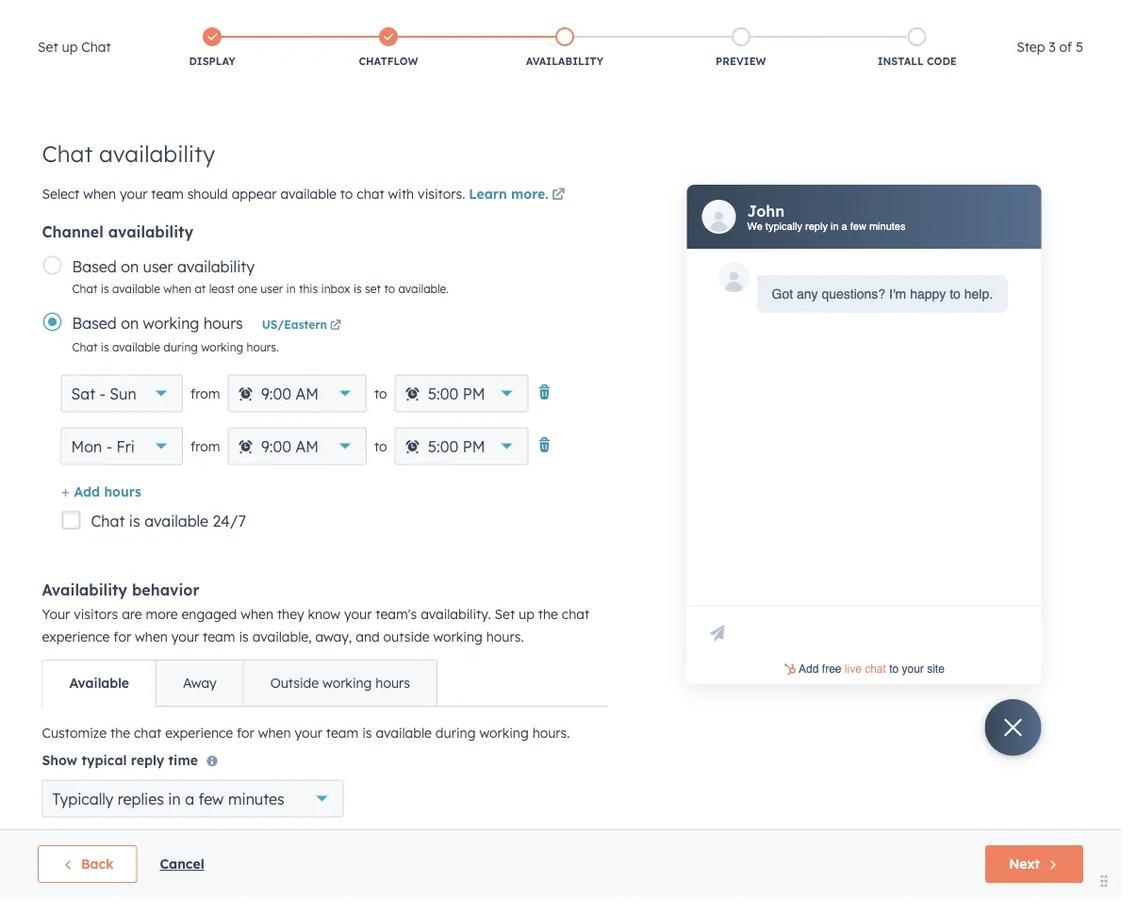 Task type: vqa. For each thing, say whether or not it's contained in the screenshot.
the topmost user
yes



Task type: locate. For each thing, give the bounding box(es) containing it.
this
[[299, 282, 318, 296]]

5:00 pm
[[428, 384, 485, 403], [428, 437, 485, 456]]

on for working
[[121, 314, 139, 333]]

reply right typically
[[806, 220, 828, 232]]

1 vertical spatial hours
[[104, 483, 141, 500]]

0 vertical spatial set
[[38, 39, 58, 55]]

channel availability
[[42, 222, 193, 241]]

and
[[356, 629, 380, 646]]

2 5:00 from the top
[[428, 437, 459, 456]]

2 horizontal spatial in
[[831, 220, 839, 232]]

time
[[168, 753, 198, 769]]

on for user
[[121, 257, 139, 276]]

2 menu item from the left
[[915, 0, 943, 30]]

is left set
[[354, 282, 362, 296]]

step
[[1017, 39, 1046, 55]]

availability list item
[[477, 24, 653, 73]]

5
[[1076, 39, 1084, 55]]

0 vertical spatial hours.
[[247, 340, 279, 354]]

1 5:00 from the top
[[428, 384, 459, 403]]

chat inside heading
[[81, 39, 111, 55]]

availability for availability
[[526, 55, 604, 68]]

the
[[538, 607, 558, 623], [110, 725, 130, 742]]

for down away link
[[237, 725, 255, 742]]

1 horizontal spatial -
[[106, 437, 112, 456]]

am for sun
[[296, 384, 319, 403]]

2 on from the top
[[121, 314, 139, 333]]

1 horizontal spatial few
[[851, 220, 867, 232]]

1 vertical spatial 5:00 pm
[[428, 437, 485, 456]]

9:00 am button for sun
[[228, 375, 367, 413]]

your
[[120, 186, 148, 202], [344, 607, 372, 623], [171, 629, 199, 646], [295, 725, 322, 742]]

0 horizontal spatial up
[[62, 39, 78, 55]]

reply
[[806, 220, 828, 232], [131, 753, 164, 769]]

1 vertical spatial a
[[185, 790, 194, 809]]

pm for mon - fri
[[463, 437, 485, 456]]

availability up least
[[177, 257, 255, 276]]

1 vertical spatial 9:00 am button
[[228, 428, 367, 466]]

1 horizontal spatial availability
[[526, 55, 604, 68]]

1 9:00 am from the top
[[261, 384, 319, 403]]

available for when
[[112, 282, 160, 296]]

5:00 pm button for sun
[[395, 375, 529, 413]]

us/eastern link
[[262, 317, 344, 334]]

link opens in a new window image inside us/eastern link
[[330, 320, 341, 332]]

9:00 am button
[[228, 375, 367, 413], [228, 428, 367, 466]]

0 horizontal spatial reply
[[131, 753, 164, 769]]

experience up time
[[165, 725, 233, 742]]

at
[[195, 282, 206, 296]]

1 5:00 pm from the top
[[428, 384, 485, 403]]

0 vertical spatial pm
[[463, 384, 485, 403]]

behavior
[[132, 581, 199, 600]]

chatflow
[[359, 55, 418, 68]]

2 horizontal spatial team
[[326, 725, 359, 742]]

-
[[100, 384, 106, 403], [106, 437, 112, 456]]

1 vertical spatial in
[[286, 282, 296, 296]]

user right one
[[261, 282, 283, 296]]

got any questions? i'm happy to help.
[[772, 287, 993, 302]]

up inside availability behavior your visitors are more engaged when they know your team's availability. set up the chat experience for when your team is available, away, and outside working hours.
[[519, 607, 535, 623]]

tab list
[[42, 660, 438, 707]]

available left 24/7
[[144, 512, 208, 531]]

of
[[1060, 39, 1073, 55]]

menu item
[[879, 0, 915, 30], [915, 0, 943, 30]]

few inside popup button
[[199, 790, 224, 809]]

0 vertical spatial 9:00 am button
[[228, 375, 367, 413]]

5:00 pm for sun
[[428, 384, 485, 403]]

9:00 for mon - fri
[[261, 437, 292, 456]]

0 horizontal spatial availability
[[42, 581, 127, 600]]

link opens in a new window image inside "learn more." link
[[552, 189, 565, 202]]

0 vertical spatial based
[[72, 257, 117, 276]]

5:00 pm for fri
[[428, 437, 485, 456]]

tab list containing available
[[42, 660, 438, 707]]

0 vertical spatial from
[[191, 385, 220, 402]]

chat is available 24/7
[[91, 512, 246, 531]]

a inside john we typically reply in a few minutes
[[842, 220, 848, 232]]

user down channel availability at the left top of the page
[[143, 257, 173, 276]]

0 vertical spatial 5:00 pm
[[428, 384, 485, 403]]

0 horizontal spatial -
[[100, 384, 106, 403]]

availability inside availability behavior your visitors are more engaged when they know your team's availability. set up the chat experience for when your team is available, away, and outside working hours.
[[42, 581, 127, 600]]

for inside availability behavior your visitors are more engaged when they know your team's availability. set up the chat experience for when your team is available, away, and outside working hours.
[[114, 629, 131, 646]]

based on working hours
[[72, 314, 243, 333]]

set
[[38, 39, 58, 55], [495, 607, 515, 623]]

for down are
[[114, 629, 131, 646]]

chat for chat is available when at least one user in this inbox is set to available.
[[72, 282, 98, 296]]

hours
[[204, 314, 243, 333], [104, 483, 141, 500], [376, 675, 410, 692]]

typically
[[52, 790, 114, 809]]

to inside 'agent says: got any questions? i'm happy to help.' element
[[950, 287, 961, 302]]

available down 'outside working hours'
[[376, 725, 432, 742]]

a right typically
[[842, 220, 848, 232]]

1 horizontal spatial a
[[842, 220, 848, 232]]

chat
[[357, 186, 384, 202], [562, 607, 590, 623], [134, 725, 162, 742]]

1 horizontal spatial team
[[203, 629, 235, 646]]

0 vertical spatial up
[[62, 39, 78, 55]]

1 9:00 from the top
[[261, 384, 292, 403]]

based down channel
[[72, 257, 117, 276]]

know
[[308, 607, 341, 623]]

team down engaged
[[203, 629, 235, 646]]

0 vertical spatial in
[[831, 220, 839, 232]]

1 vertical spatial 9:00 am
[[261, 437, 319, 456]]

0 vertical spatial the
[[538, 607, 558, 623]]

0 horizontal spatial hours.
[[247, 340, 279, 354]]

available.
[[398, 282, 449, 296]]

from down chat is available during working hours.
[[191, 385, 220, 402]]

0 vertical spatial a
[[842, 220, 848, 232]]

a inside typically replies in a few minutes popup button
[[185, 790, 194, 809]]

the inside availability behavior your visitors are more engaged when they know your team's availability. set up the chat experience for when your team is available, away, and outside working hours.
[[538, 607, 558, 623]]

list
[[124, 24, 1006, 73]]

outside
[[270, 675, 319, 692]]

0 horizontal spatial chat
[[134, 725, 162, 742]]

0 vertical spatial availability
[[526, 55, 604, 68]]

they
[[277, 607, 304, 623]]

1 vertical spatial set
[[495, 607, 515, 623]]

minutes
[[870, 220, 906, 232], [228, 790, 285, 809]]

3
[[1049, 39, 1056, 55]]

2 based from the top
[[72, 314, 117, 333]]

5:00 for sat - sun
[[428, 384, 459, 403]]

1 vertical spatial from
[[191, 438, 220, 455]]

when left at
[[163, 282, 192, 296]]

1 vertical spatial -
[[106, 437, 112, 456]]

visitors.
[[418, 186, 465, 202]]

experience down your
[[42, 629, 110, 646]]

your up and
[[344, 607, 372, 623]]

availability inside list item
[[526, 55, 604, 68]]

a
[[842, 220, 848, 232], [185, 790, 194, 809]]

1 vertical spatial user
[[261, 282, 283, 296]]

few
[[851, 220, 867, 232], [199, 790, 224, 809]]

0 vertical spatial for
[[114, 629, 131, 646]]

1 vertical spatial few
[[199, 790, 224, 809]]

1 vertical spatial pm
[[463, 437, 485, 456]]

1 vertical spatial availability
[[108, 222, 193, 241]]

availability
[[99, 140, 215, 168], [108, 222, 193, 241], [177, 257, 255, 276]]

- for fri
[[106, 437, 112, 456]]

1 based from the top
[[72, 257, 117, 276]]

reply left time
[[131, 753, 164, 769]]

2 5:00 pm button from the top
[[395, 428, 529, 466]]

2 vertical spatial in
[[168, 790, 181, 809]]

a down time
[[185, 790, 194, 809]]

- for sun
[[100, 384, 106, 403]]

1 horizontal spatial the
[[538, 607, 558, 623]]

when down more
[[135, 629, 168, 646]]

2 9:00 am button from the top
[[228, 428, 367, 466]]

2 vertical spatial hours
[[376, 675, 410, 692]]

in right typically
[[831, 220, 839, 232]]

1 vertical spatial minutes
[[228, 790, 285, 809]]

0 vertical spatial 9:00 am
[[261, 384, 319, 403]]

0 vertical spatial on
[[121, 257, 139, 276]]

2 pm from the top
[[463, 437, 485, 456]]

2 vertical spatial team
[[326, 725, 359, 742]]

few right replies
[[199, 790, 224, 809]]

24/7
[[213, 512, 246, 531]]

display
[[189, 55, 236, 68]]

2 vertical spatial hours.
[[533, 725, 570, 742]]

9:00 am
[[261, 384, 319, 403], [261, 437, 319, 456]]

1 vertical spatial for
[[237, 725, 255, 742]]

0 vertical spatial chat
[[357, 186, 384, 202]]

based on user availability
[[72, 257, 255, 276]]

minutes inside popup button
[[228, 790, 285, 809]]

9:00
[[261, 384, 292, 403], [261, 437, 292, 456]]

0 vertical spatial am
[[296, 384, 319, 403]]

5:00 pm button for fri
[[395, 428, 529, 466]]

1 horizontal spatial hours
[[204, 314, 243, 333]]

0 horizontal spatial team
[[151, 186, 184, 202]]

reply inside john we typically reply in a few minutes
[[806, 220, 828, 232]]

hours right add
[[104, 483, 141, 500]]

0 vertical spatial 5:00 pm button
[[395, 375, 529, 413]]

based
[[72, 257, 117, 276], [72, 314, 117, 333]]

add hours
[[74, 483, 141, 500]]

2 horizontal spatial hours
[[376, 675, 410, 692]]

available down based on working hours
[[112, 340, 160, 354]]

2 horizontal spatial chat
[[562, 607, 590, 623]]

5:00
[[428, 384, 459, 403], [428, 437, 459, 456]]

chatflow completed list item
[[301, 24, 477, 73]]

- right sat
[[100, 384, 106, 403]]

1 menu item from the left
[[879, 0, 915, 30]]

away link
[[156, 661, 243, 707]]

in inside john we typically reply in a few minutes
[[831, 220, 839, 232]]

1 vertical spatial 5:00 pm button
[[395, 428, 529, 466]]

1 from from the top
[[191, 385, 220, 402]]

team left should
[[151, 186, 184, 202]]

0 vertical spatial reply
[[806, 220, 828, 232]]

5:00 pm button
[[395, 375, 529, 413], [395, 428, 529, 466]]

upgrade
[[730, 9, 783, 25]]

0 horizontal spatial few
[[199, 790, 224, 809]]

1 horizontal spatial set
[[495, 607, 515, 623]]

based up sat - sun
[[72, 314, 117, 333]]

least
[[209, 282, 235, 296]]

0 vertical spatial availability
[[99, 140, 215, 168]]

0 horizontal spatial during
[[163, 340, 198, 354]]

on down channel availability at the left top of the page
[[121, 257, 139, 276]]

few up questions?
[[851, 220, 867, 232]]

availability for channel availability
[[108, 222, 193, 241]]

1 on from the top
[[121, 257, 139, 276]]

from
[[191, 385, 220, 402], [191, 438, 220, 455]]

1 9:00 am button from the top
[[228, 375, 367, 413]]

0 horizontal spatial user
[[143, 257, 173, 276]]

2 5:00 pm from the top
[[428, 437, 485, 456]]

2 9:00 am from the top
[[261, 437, 319, 456]]

from for fri
[[191, 438, 220, 455]]

select
[[42, 186, 80, 202]]

link opens in a new window image for based on working hours
[[330, 320, 341, 332]]

1 vertical spatial am
[[296, 437, 319, 456]]

- left fri
[[106, 437, 112, 456]]

learn more.
[[469, 186, 549, 202]]

hours. inside availability behavior your visitors are more engaged when they know your team's availability. set up the chat experience for when your team is available, away, and outside working hours.
[[487, 629, 524, 646]]

0 horizontal spatial hours
[[104, 483, 141, 500]]

preview list item
[[653, 24, 829, 73]]

0 vertical spatial 5:00
[[428, 384, 459, 403]]

hours inside button
[[104, 483, 141, 500]]

1 vertical spatial up
[[519, 607, 535, 623]]

1 pm from the top
[[463, 384, 485, 403]]

1 vertical spatial on
[[121, 314, 139, 333]]

1 vertical spatial availability
[[42, 581, 127, 600]]

the right availability.
[[538, 607, 558, 623]]

1 vertical spatial based
[[72, 314, 117, 333]]

0 vertical spatial -
[[100, 384, 106, 403]]

typically
[[766, 220, 803, 232]]

2 9:00 from the top
[[261, 437, 292, 456]]

working inside availability behavior your visitors are more engaged when they know your team's availability. set up the chat experience for when your team is available, away, and outside working hours.
[[433, 629, 483, 646]]

hours down least
[[204, 314, 243, 333]]

1 horizontal spatial up
[[519, 607, 535, 623]]

the up show typical reply time
[[110, 725, 130, 742]]

minutes up 'agent says: got any questions? i'm happy to help.' element
[[870, 220, 906, 232]]

2 from from the top
[[191, 438, 220, 455]]

john
[[748, 202, 785, 220]]

your down chat availability
[[120, 186, 148, 202]]

availability up based on user availability in the top of the page
[[108, 222, 193, 241]]

0 horizontal spatial a
[[185, 790, 194, 809]]

preview
[[716, 55, 766, 68]]

link opens in a new window image for select when your team should appear available to chat with visitors.
[[552, 189, 565, 202]]

1 5:00 pm button from the top
[[395, 375, 529, 413]]

1 vertical spatial reply
[[131, 753, 164, 769]]

happy
[[910, 287, 946, 302]]

available down based on user availability in the top of the page
[[112, 282, 160, 296]]

user
[[143, 257, 173, 276], [261, 282, 283, 296]]

0 vertical spatial few
[[851, 220, 867, 232]]

1 vertical spatial team
[[203, 629, 235, 646]]

1 vertical spatial 9:00
[[261, 437, 292, 456]]

link opens in a new window image
[[552, 189, 565, 202], [330, 317, 341, 334], [330, 320, 341, 332]]

is down add hours at bottom
[[129, 512, 140, 531]]

1 vertical spatial chat
[[562, 607, 590, 623]]

0 vertical spatial experience
[[42, 629, 110, 646]]

1 am from the top
[[296, 384, 319, 403]]

in
[[831, 220, 839, 232], [286, 282, 296, 296], [168, 790, 181, 809]]

am for fri
[[296, 437, 319, 456]]

menu item up install code
[[915, 0, 943, 30]]

0 horizontal spatial set
[[38, 39, 58, 55]]

0 vertical spatial during
[[163, 340, 198, 354]]

in left 'this' at the top of page
[[286, 282, 296, 296]]

based for based on user availability
[[72, 257, 117, 276]]

away,
[[315, 629, 352, 646]]

am
[[296, 384, 319, 403], [296, 437, 319, 456]]

1 vertical spatial during
[[436, 725, 476, 742]]

5:00 for mon - fri
[[428, 437, 459, 456]]

minutes down customize the chat experience for when your team is available during working hours.
[[228, 790, 285, 809]]

1 horizontal spatial hours.
[[487, 629, 524, 646]]

chat for chat is available 24/7
[[91, 512, 125, 531]]

1 horizontal spatial reply
[[806, 220, 828, 232]]

chat availability
[[42, 140, 215, 168]]

hours down outside
[[376, 675, 410, 692]]

in right replies
[[168, 790, 181, 809]]

for
[[114, 629, 131, 646], [237, 725, 255, 742]]

on up chat is available during working hours.
[[121, 314, 139, 333]]

0 horizontal spatial minutes
[[228, 790, 285, 809]]

when
[[83, 186, 116, 202], [163, 282, 192, 296], [241, 607, 274, 623], [135, 629, 168, 646], [258, 725, 291, 742]]

team down outside working hours link
[[326, 725, 359, 742]]

set up chat heading
[[38, 36, 111, 58]]

2 am from the top
[[296, 437, 319, 456]]

to
[[340, 186, 353, 202], [384, 282, 395, 296], [950, 287, 961, 302], [374, 385, 387, 402], [374, 438, 387, 455]]

is left available,
[[239, 629, 249, 646]]

sat - sun
[[71, 384, 136, 403]]

0 horizontal spatial in
[[168, 790, 181, 809]]

availability
[[526, 55, 604, 68], [42, 581, 127, 600]]

0 vertical spatial hours
[[204, 314, 243, 333]]

search button
[[1073, 40, 1105, 72]]

menu item up install
[[879, 0, 915, 30]]

sat
[[71, 384, 95, 403]]

upgrade menu
[[696, 0, 1099, 30]]

from up 24/7
[[191, 438, 220, 455]]

code
[[927, 55, 957, 68]]

0 horizontal spatial experience
[[42, 629, 110, 646]]

availability up should
[[99, 140, 215, 168]]

next button
[[986, 846, 1084, 884]]

1 vertical spatial hours.
[[487, 629, 524, 646]]

0 vertical spatial minutes
[[870, 220, 906, 232]]

your down outside in the bottom of the page
[[295, 725, 322, 742]]

1 vertical spatial 5:00
[[428, 437, 459, 456]]

1 horizontal spatial chat
[[357, 186, 384, 202]]



Task type: describe. For each thing, give the bounding box(es) containing it.
in inside popup button
[[168, 790, 181, 809]]

install code list item
[[829, 24, 1006, 73]]

visitors
[[74, 607, 118, 623]]

9:00 am for mon - fri
[[261, 437, 319, 456]]

availability.
[[421, 607, 491, 623]]

experience inside availability behavior your visitors are more engaged when they know your team's availability. set up the chat experience for when your team is available, away, and outside working hours.
[[42, 629, 110, 646]]

your down more
[[171, 629, 199, 646]]

add
[[74, 483, 100, 500]]

2 vertical spatial chat
[[134, 725, 162, 742]]

availability behavior your visitors are more engaged when they know your team's availability. set up the chat experience for when your team is available, away, and outside working hours.
[[42, 581, 590, 646]]

select when your team should appear available to chat with visitors.
[[42, 186, 465, 202]]

0 vertical spatial user
[[143, 257, 173, 276]]

sat - sun button
[[61, 375, 183, 413]]

is up sat - sun
[[101, 340, 109, 354]]

available link
[[43, 661, 156, 707]]

chat for chat is available during working hours.
[[72, 340, 98, 354]]

learn more. link
[[469, 184, 568, 207]]

inbox
[[321, 282, 350, 296]]

typical
[[82, 753, 127, 769]]

chat for chat availability
[[42, 140, 93, 168]]

set inside availability behavior your visitors are more engaged when they know your team's availability. set up the chat experience for when your team is available, away, and outside working hours.
[[495, 607, 515, 623]]

Search HubSpot search field
[[857, 40, 1088, 72]]

should
[[187, 186, 228, 202]]

step 3 of 5
[[1017, 39, 1084, 55]]

1 vertical spatial experience
[[165, 725, 233, 742]]

are
[[122, 607, 142, 623]]

1 horizontal spatial in
[[286, 282, 296, 296]]

9:00 for sat - sun
[[261, 384, 292, 403]]

engaged
[[182, 607, 237, 623]]

add hours button
[[61, 481, 141, 506]]

chat inside availability behavior your visitors are more engaged when they know your team's availability. set up the chat experience for when your team is available, away, and outside working hours.
[[562, 607, 590, 623]]

2 vertical spatial availability
[[177, 257, 255, 276]]

based for based on working hours
[[72, 314, 117, 333]]

help.
[[965, 287, 993, 302]]

2 horizontal spatial hours.
[[533, 725, 570, 742]]

got
[[772, 287, 793, 302]]

minutes inside john we typically reply in a few minutes
[[870, 220, 906, 232]]

upgrade link
[[698, 0, 795, 30]]

is down 'outside working hours'
[[362, 725, 372, 742]]

more
[[146, 607, 178, 623]]

one
[[238, 282, 257, 296]]

next
[[1009, 857, 1040, 873]]

with
[[388, 186, 414, 202]]

john we typically reply in a few minutes
[[748, 202, 906, 232]]

team inside availability behavior your visitors are more engaged when they know your team's availability. set up the chat experience for when your team is available, away, and outside working hours.
[[203, 629, 235, 646]]

available right the appear
[[281, 186, 337, 202]]

is inside availability behavior your visitors are more engaged when they know your team's availability. set up the chat experience for when your team is available, away, and outside working hours.
[[239, 629, 249, 646]]

customize
[[42, 725, 107, 742]]

more.
[[511, 186, 549, 202]]

when left they
[[241, 607, 274, 623]]

mon - fri
[[71, 437, 135, 456]]

link opens in a new window image
[[552, 184, 565, 207]]

available,
[[252, 629, 312, 646]]

9:00 am button for fri
[[228, 428, 367, 466]]

back
[[81, 857, 114, 873]]

few inside john we typically reply in a few minutes
[[851, 220, 867, 232]]

display completed list item
[[124, 24, 301, 73]]

available for 24/7
[[144, 512, 208, 531]]

pm for sat - sun
[[463, 384, 485, 403]]

cancel button
[[160, 854, 204, 876]]

show
[[42, 753, 77, 769]]

set up chat
[[38, 39, 111, 55]]

set inside heading
[[38, 39, 58, 55]]

your
[[42, 607, 70, 623]]

is down channel availability at the left top of the page
[[101, 282, 109, 296]]

cancel
[[160, 857, 204, 873]]

agent says: got any questions? i'm happy to help. element
[[772, 283, 993, 306]]

availability for chat availability
[[99, 140, 215, 168]]

replies
[[118, 790, 164, 809]]

set
[[365, 282, 381, 296]]

0 vertical spatial team
[[151, 186, 184, 202]]

fri
[[116, 437, 135, 456]]

available for during
[[112, 340, 160, 354]]

learn
[[469, 186, 507, 202]]

when down outside in the bottom of the page
[[258, 725, 291, 742]]

typically replies in a few minutes button
[[42, 781, 344, 818]]

show typical reply time
[[42, 753, 198, 769]]

when right the select
[[83, 186, 116, 202]]

outside working hours link
[[243, 661, 437, 707]]

appear
[[232, 186, 277, 202]]

mon
[[71, 437, 102, 456]]

customize the chat experience for when your team is available during working hours.
[[42, 725, 570, 742]]

1 horizontal spatial for
[[237, 725, 255, 742]]

outside
[[384, 629, 430, 646]]

outside working hours
[[270, 675, 410, 692]]

sun
[[110, 384, 136, 403]]

list containing display
[[124, 24, 1006, 73]]

typically replies in a few minutes
[[52, 790, 285, 809]]

away
[[183, 675, 217, 692]]

questions?
[[822, 287, 886, 302]]

install
[[878, 55, 924, 68]]

availability for availability behavior your visitors are more engaged when they know your team's availability. set up the chat experience for when your team is available, away, and outside working hours.
[[42, 581, 127, 600]]

any
[[797, 287, 818, 302]]

us/eastern
[[262, 317, 327, 332]]

up inside set up chat heading
[[62, 39, 78, 55]]

install code
[[878, 55, 957, 68]]

search image
[[1082, 49, 1095, 62]]

1 horizontal spatial during
[[436, 725, 476, 742]]

chat is available when at least one user in this inbox is set to available.
[[72, 282, 449, 296]]

1 horizontal spatial user
[[261, 282, 283, 296]]

i'm
[[890, 287, 907, 302]]

from for sun
[[191, 385, 220, 402]]

team's
[[376, 607, 417, 623]]

mon - fri button
[[61, 428, 183, 466]]

available
[[69, 675, 129, 692]]

back button
[[38, 846, 137, 884]]

hubspot-live-chat-viral-iframe element
[[691, 661, 1038, 680]]

9:00 am for sat - sun
[[261, 384, 319, 403]]

0 horizontal spatial the
[[110, 725, 130, 742]]

we
[[748, 220, 763, 232]]

channel
[[42, 222, 104, 241]]

chat is available during working hours.
[[72, 340, 279, 354]]



